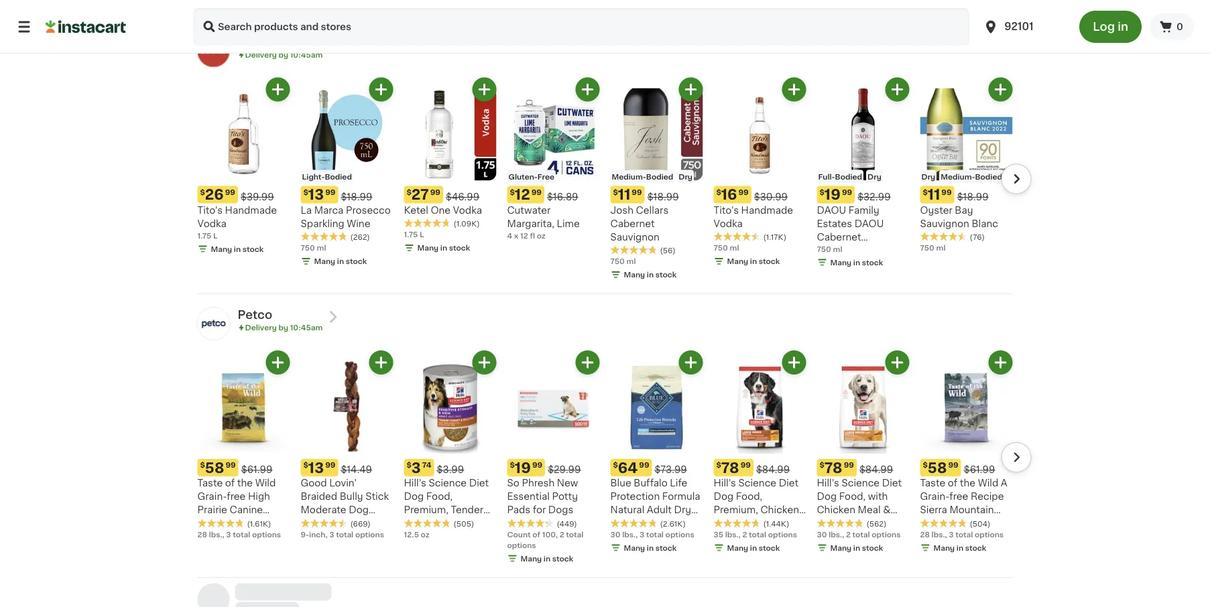 Task type: vqa. For each thing, say whether or not it's contained in the screenshot.
$19.99 Original price: $29.99 ELEMENT
yes



Task type: describe. For each thing, give the bounding box(es) containing it.
delivery for 26
[[245, 51, 277, 59]]

pet
[[921, 546, 937, 556]]

blanc
[[972, 219, 999, 229]]

$27.99 original price: $46.99 element
[[404, 186, 497, 204]]

large inside $ 78 99 $84.99 hill's science diet dog food, with chicken meal & barley, light, large breed adult 1-5
[[881, 519, 908, 529]]

$58.99 original price: $61.99 element for free
[[921, 460, 1013, 477]]

$ 12 99
[[510, 188, 542, 202]]

grain- inside taste of the wild a grain-free recipe sierra mountain canine recipe with roasted lamb pet food
[[921, 493, 950, 502]]

food, inside blue buffalo life protection formula natural adult dry dog food, chicken and brown rice
[[633, 519, 660, 529]]

one
[[431, 206, 451, 215]]

log in
[[1094, 21, 1129, 33]]

add image for 11
[[993, 81, 1010, 98]]

hill's science diet dog food, premium, tender turkey & rice stew, sensitive stomach & skin, adult
[[404, 479, 489, 569]]

bully
[[340, 493, 363, 502]]

1 horizontal spatial 1.75
[[404, 231, 418, 239]]

in inside log in button
[[1119, 21, 1129, 33]]

stock for ketel one vodka
[[449, 245, 471, 252]]

58 for taste of the wild a grain-free recipe sierra mountain canine recipe with roasted lamb pet food
[[928, 461, 948, 475]]

10:45am for 26
[[290, 51, 323, 59]]

taste for taste of the wild grain-free high prairie canine recipe with roasted bison & roasted venison
[[198, 479, 223, 488]]

stomach
[[404, 546, 447, 556]]

0 horizontal spatial oz
[[421, 531, 430, 539]]

many for taste of the wild a grain-free recipe sierra mountain canine recipe with roasted lamb pet food
[[934, 545, 955, 552]]

brown
[[631, 533, 661, 542]]

$11.99 original price: $18.99 element for bay
[[921, 186, 1013, 204]]

bevmo!
[[238, 36, 283, 48]]

add image for 78
[[890, 355, 906, 371]]

99 for blue buffalo life protection formula natural adult dry dog food, chicken and brown rice
[[640, 462, 650, 469]]

many for hill's science diet dog food, premium, chicken & barley recipe, large breed adult 1-5
[[728, 545, 749, 552]]

& inside taste of the wild grain-free high prairie canine recipe with roasted bison & roasted venison
[[268, 533, 276, 542]]

bodied for full-
[[836, 173, 863, 181]]

sauvignon inside the oyster bay sauvignon blanc
[[921, 219, 970, 229]]

(504)
[[970, 521, 991, 528]]

mountain
[[950, 506, 995, 515]]

28 lbs., 3 total options for roasted
[[198, 531, 281, 539]]

stick
[[366, 493, 389, 502]]

stock for josh cellars cabernet sauvignon
[[656, 272, 677, 279]]

breed inside $ 78 99 $84.99 hill's science diet dog food, with chicken meal & barley, light, large breed adult 1-5
[[817, 533, 846, 542]]

$ 78 99
[[717, 461, 751, 475]]

$ 3 74
[[407, 461, 432, 475]]

diet inside $ 78 99 $84.99 hill's science diet dog food, with chicken meal & barley, light, large breed adult 1-5
[[883, 479, 902, 488]]

$16.99 original price: $30.99 element
[[714, 186, 807, 204]]

ml for josh cellars cabernet sauvignon
[[627, 258, 636, 265]]

(56)
[[661, 247, 676, 255]]

la
[[301, 206, 312, 215]]

rice inside hill's science diet dog food, premium, tender turkey & rice stew, sensitive stomach & skin, adult
[[448, 519, 469, 529]]

dog inside good lovin' braided bully stick moderate dog chews
[[349, 506, 369, 515]]

many in stock down the daou family estates daou cabernet sauvignon
[[831, 259, 884, 266]]

formula
[[663, 493, 701, 502]]

oz inside cutwater margarita, lime 4 x 12 fl oz
[[537, 232, 546, 240]]

good lovin' braided bully stick moderate dog chews
[[301, 479, 389, 529]]

tito's inside $ 16 99 $30.99 tito's handmade vodka
[[714, 206, 739, 215]]

of for grain-
[[948, 479, 958, 488]]

$ inside $ 16 99 $30.99 tito's handmade vodka
[[717, 189, 722, 196]]

750 ml down estates
[[817, 246, 843, 253]]

sauvignon inside josh cellars cabernet sauvignon
[[611, 233, 660, 242]]

(449)
[[557, 521, 577, 528]]

count
[[508, 531, 531, 539]]

many in stock down tito's handmade vodka 1.75 l in the left of the page
[[211, 246, 264, 253]]

science for 3
[[429, 479, 467, 488]]

1- inside hill's science diet dog food, premium, chicken & barley recipe, large breed adult 1-5
[[714, 546, 722, 556]]

99 for good lovin' braided bully stick moderate dog chews
[[326, 462, 336, 469]]

cabernet inside the daou family estates daou cabernet sauvignon
[[817, 233, 862, 242]]

30 lbs., 2 total options
[[817, 531, 901, 539]]

dog inside hill's science diet dog food, premium, tender turkey & rice stew, sensitive stomach & skin, adult
[[404, 493, 424, 502]]

(669)
[[351, 521, 371, 528]]

science for 78
[[739, 479, 777, 488]]

full-bodied dry
[[819, 173, 882, 181]]

$39.99
[[241, 192, 274, 202]]

pads
[[508, 506, 531, 515]]

free
[[538, 173, 555, 181]]

inch,
[[309, 531, 328, 539]]

recipe up mountain on the bottom right
[[971, 493, 1005, 502]]

log in button
[[1080, 11, 1143, 43]]

3 for good lovin' braided bully stick moderate dog chews
[[330, 531, 334, 539]]

add image for so phresh new essential potty pads for dogs
[[580, 355, 596, 371]]

add image for taste of the wild grain-free high prairie canine recipe with roasted bison & roasted venison
[[270, 355, 286, 371]]

bay
[[956, 206, 974, 215]]

many for so phresh new essential potty pads for dogs
[[521, 556, 542, 563]]

(76)
[[970, 234, 985, 241]]

prosecco
[[346, 206, 391, 215]]

barley,
[[817, 519, 850, 529]]

$61.99 for free
[[965, 466, 996, 475]]

99 for taste of the wild grain-free high prairie canine recipe with roasted bison & roasted venison
[[226, 462, 236, 469]]

1 horizontal spatial l
[[420, 231, 425, 239]]

lime
[[557, 219, 580, 229]]

$ 11 99 for oyster
[[923, 188, 952, 202]]

4
[[508, 232, 513, 240]]

99 inside $ 19 99 $29.99 so phresh new essential potty pads for dogs
[[533, 462, 543, 469]]

product group containing 3
[[404, 351, 497, 569]]

add image for hill's science diet dog food, premium, tender turkey & rice stew, sensitive stomach & skin, adult
[[476, 355, 493, 371]]

0 vertical spatial 12
[[515, 188, 530, 202]]

with inside taste of the wild a grain-free recipe sierra mountain canine recipe with roasted lamb pet food
[[921, 533, 942, 542]]

many in stock for tito's handmade vodka
[[728, 258, 780, 265]]

instacart logo image
[[46, 19, 126, 35]]

recipe inside taste of the wild grain-free high prairie canine recipe with roasted bison & roasted venison
[[198, 519, 231, 529]]

chicken for 78
[[817, 506, 856, 515]]

premium, for 3
[[404, 506, 449, 515]]

tito's inside tito's handmade vodka 1.75 l
[[198, 206, 223, 215]]

35
[[714, 531, 724, 539]]

light-bodied
[[302, 173, 352, 181]]

options for hill's science diet dog food, premium, chicken & barley recipe, large breed adult 1-5
[[769, 531, 798, 539]]

2 for hill's science diet dog food, with chicken meal & barley, light, large breed adult 1-5
[[847, 531, 851, 539]]

$ 58 99 for taste of the wild a grain-free recipe sierra mountain canine recipe with roasted lamb pet food
[[923, 461, 959, 475]]

99 inside $ 78 99 $84.99 hill's science diet dog food, with chicken meal & barley, light, large breed adult 1-5
[[844, 462, 855, 469]]

phresh
[[522, 479, 555, 488]]

$12.99 original price: $16.89 element
[[508, 186, 600, 204]]

1.75 l
[[404, 231, 425, 239]]

the for free
[[961, 479, 976, 488]]

9-
[[301, 531, 309, 539]]

potty
[[552, 493, 578, 502]]

total for taste of the wild grain-free high prairie canine recipe with roasted bison & roasted venison
[[233, 531, 250, 539]]

daou family estates daou cabernet sauvignon
[[817, 206, 884, 255]]

taste for taste of the wild a grain-free recipe sierra mountain canine recipe with roasted lamb pet food
[[921, 479, 946, 488]]

$ for blue buffalo life protection formula natural adult dry dog food, chicken and brown rice
[[614, 462, 618, 469]]

1 medium- from the left
[[612, 173, 647, 181]]

5 inside $ 78 99 $84.99 hill's science diet dog food, with chicken meal & barley, light, large breed adult 1-5
[[884, 533, 890, 542]]

by for 26
[[279, 51, 288, 59]]

$64.99 original price: $73.99 element
[[611, 460, 703, 477]]

grain- inside taste of the wild grain-free high prairie canine recipe with roasted bison & roasted venison
[[198, 493, 227, 502]]

add image for good lovin' braided bully stick moderate dog chews
[[373, 355, 390, 371]]

life
[[670, 479, 688, 488]]

11 for oyster
[[928, 188, 941, 202]]

large inside hill's science diet dog food, premium, chicken & barley recipe, large breed adult 1-5
[[714, 533, 741, 542]]

many down tito's handmade vodka 1.75 l in the left of the page
[[211, 246, 232, 253]]

wild for high
[[255, 479, 276, 488]]

light-
[[302, 173, 325, 181]]

in for hill's science diet dog food, premium, chicken & barley recipe, large breed adult 1-5
[[751, 545, 758, 552]]

food, inside hill's science diet dog food, premium, tender turkey & rice stew, sensitive stomach & skin, adult
[[426, 493, 453, 502]]

& down sensitive
[[449, 546, 456, 556]]

16
[[722, 188, 738, 202]]

options for blue buffalo life protection formula natural adult dry dog food, chicken and brown rice
[[666, 531, 695, 539]]

stew,
[[404, 533, 430, 542]]

lovin'
[[330, 479, 357, 488]]

food, inside hill's science diet dog food, premium, chicken & barley recipe, large breed adult 1-5
[[736, 493, 763, 502]]

99 for la marca prosecco sparkling wine
[[326, 189, 336, 196]]

in down tito's handmade vodka 1.75 l in the left of the page
[[234, 246, 241, 253]]

good
[[301, 479, 327, 488]]

buffalo
[[634, 479, 668, 488]]

lamb
[[987, 533, 1013, 542]]

750 down estates
[[817, 246, 832, 253]]

chicken for buffalo
[[662, 519, 701, 529]]

total for good lovin' braided bully stick moderate dog chews
[[336, 531, 354, 539]]

many for josh cellars cabernet sauvignon
[[624, 272, 646, 279]]

many down the daou family estates daou cabernet sauvignon
[[831, 259, 852, 266]]

$32.99
[[858, 192, 891, 202]]

0 vertical spatial daou
[[817, 206, 847, 215]]

2 medium- from the left
[[941, 173, 976, 181]]

prairie
[[198, 506, 227, 515]]

99 for josh cellars cabernet sauvignon
[[632, 189, 642, 196]]

9-inch, 3 total options
[[301, 531, 384, 539]]

fl
[[530, 232, 535, 240]]

$18.99 for cellars
[[648, 192, 679, 202]]

taste of the wild a grain-free recipe sierra mountain canine recipe with roasted lamb pet food
[[921, 479, 1013, 556]]

27
[[412, 188, 429, 202]]

many in stock for la marca prosecco sparkling wine
[[314, 258, 367, 265]]

x
[[514, 232, 519, 240]]

ml down estates
[[834, 246, 843, 253]]

$19.99 original price: $32.99 element
[[817, 186, 910, 204]]

(562)
[[867, 521, 887, 528]]

$30.99
[[755, 192, 788, 202]]

92101
[[1005, 22, 1034, 32]]

add image for ketel one vodka
[[476, 81, 493, 98]]

product group containing 12
[[508, 78, 600, 241]]

1 vertical spatial daou
[[855, 219, 884, 229]]

99 inside the $ 27 99 $46.99 ketel one vodka
[[430, 189, 441, 196]]

add image for tito's handmade vodka
[[270, 81, 286, 98]]

product group containing 64
[[611, 351, 703, 554]]

l inside tito's handmade vodka 1.75 l
[[213, 232, 218, 240]]

lbs., for blue buffalo life protection formula natural adult dry dog food, chicken and brown rice
[[623, 531, 638, 539]]

cutwater
[[508, 206, 551, 215]]

3 left 74
[[412, 461, 421, 475]]

10:45am for 58
[[290, 325, 323, 332]]

wild for free
[[979, 479, 999, 488]]

$ 64 99
[[614, 461, 650, 475]]

in for taste of the wild a grain-free recipe sierra mountain canine recipe with roasted lamb pet food
[[957, 545, 964, 552]]

family
[[849, 206, 880, 215]]

hill's inside $ 78 99 $84.99 hill's science diet dog food, with chicken meal & barley, light, large breed adult 1-5
[[817, 479, 840, 488]]

many for blue buffalo life protection formula natural adult dry dog food, chicken and brown rice
[[624, 545, 646, 552]]

bodied for light-
[[325, 173, 352, 181]]

& up sensitive
[[438, 519, 446, 529]]

canine inside taste of the wild a grain-free recipe sierra mountain canine recipe with roasted lamb pet food
[[921, 519, 954, 529]]

of for free
[[225, 479, 235, 488]]

bison
[[240, 533, 266, 542]]

$ inside the $ 27 99 $46.99 ketel one vodka
[[407, 189, 412, 196]]

options for taste of the wild a grain-free recipe sierra mountain canine recipe with roasted lamb pet food
[[975, 531, 1004, 539]]

stock for taste of the wild a grain-free recipe sierra mountain canine recipe with roasted lamb pet food
[[966, 545, 987, 552]]

$ 19 99
[[820, 188, 853, 202]]

barley
[[724, 519, 754, 529]]

$13.99 original price: $14.49 element
[[301, 460, 393, 477]]

sierra
[[921, 506, 948, 515]]

blue
[[611, 479, 632, 488]]

$ 27 99 $46.99 ketel one vodka
[[404, 188, 482, 215]]

recipe down mountain on the bottom right
[[957, 519, 990, 529]]

braided
[[301, 493, 338, 502]]

stock for la marca prosecco sparkling wine
[[346, 258, 367, 265]]

28 lbs., 3 total options for recipe
[[921, 531, 1004, 539]]

premium, for 78
[[714, 506, 759, 515]]

in for blue buffalo life protection formula natural adult dry dog food, chicken and brown rice
[[647, 545, 654, 552]]

new
[[557, 479, 579, 488]]

free inside taste of the wild a grain-free recipe sierra mountain canine recipe with roasted lamb pet food
[[950, 493, 969, 502]]

$ for tito's handmade vodka
[[200, 189, 205, 196]]

3 for taste of the wild a grain-free recipe sierra mountain canine recipe with roasted lamb pet food
[[950, 531, 954, 539]]

add image for 19
[[890, 81, 906, 98]]

99 for cutwater margarita, lime
[[532, 189, 542, 196]]

$ 78 99 $84.99 hill's science diet dog food, with chicken meal & barley, light, large breed adult 1-5
[[817, 461, 908, 542]]

13 for 26
[[309, 188, 324, 202]]

dry inside blue buffalo life protection formula natural adult dry dog food, chicken and brown rice
[[675, 506, 692, 515]]

adult inside $ 78 99 $84.99 hill's science diet dog food, with chicken meal & barley, light, large breed adult 1-5
[[848, 533, 873, 542]]

dog inside blue buffalo life protection formula natural adult dry dog food, chicken and brown rice
[[611, 519, 631, 529]]

750 for la marca prosecco sparkling wine
[[301, 245, 315, 252]]



Task type: locate. For each thing, give the bounding box(es) containing it.
in down one
[[441, 245, 448, 252]]

2 $61.99 from the left
[[965, 466, 996, 475]]

11 up josh
[[618, 188, 631, 202]]

hill's for 3
[[404, 479, 427, 488]]

$ down full-
[[820, 189, 825, 196]]

$ up ketel
[[407, 189, 412, 196]]

2 total from the left
[[336, 531, 354, 539]]

12.5 oz
[[404, 531, 430, 539]]

26
[[205, 188, 224, 202]]

stock for so phresh new essential potty pads for dogs
[[553, 556, 574, 563]]

99 inside $ 19 99
[[843, 189, 853, 196]]

1 horizontal spatial taste
[[921, 479, 946, 488]]

$ right $73.99
[[717, 462, 722, 469]]

2 delivery by 10:45am from the top
[[245, 325, 323, 332]]

the up high
[[237, 479, 253, 488]]

1 tito's from the left
[[198, 206, 223, 215]]

2 $ 13 99 from the top
[[304, 461, 336, 475]]

1 taste from the left
[[198, 479, 223, 488]]

99 inside $ 16 99 $30.99 tito's handmade vodka
[[739, 189, 749, 196]]

0 horizontal spatial l
[[213, 232, 218, 240]]

$13.99 original price: $18.99 element
[[301, 186, 393, 204]]

stock for blue buffalo life protection formula natural adult dry dog food, chicken and brown rice
[[656, 545, 677, 552]]

1 horizontal spatial grain-
[[921, 493, 950, 502]]

1 28 from the left
[[198, 531, 207, 539]]

$61.99
[[241, 466, 273, 475], [965, 466, 996, 475]]

1 horizontal spatial vodka
[[453, 206, 482, 215]]

vodka down 16
[[714, 219, 743, 229]]

0 horizontal spatial 5
[[722, 546, 729, 556]]

1 vertical spatial 1-
[[714, 546, 722, 556]]

many for hill's science diet dog food, with chicken meal & barley, light, large breed adult 1-5
[[831, 545, 852, 552]]

many in stock for taste of the wild a grain-free recipe sierra mountain canine recipe with roasted lamb pet food
[[934, 545, 987, 552]]

99 inside $ 26 99
[[225, 189, 235, 196]]

2 $ 11 99 from the left
[[923, 188, 952, 202]]

handmade down $30.99
[[742, 206, 794, 215]]

2 11 from the left
[[928, 188, 941, 202]]

99 for taste of the wild a grain-free recipe sierra mountain canine recipe with roasted lamb pet food
[[949, 462, 959, 469]]

99 inside '$ 12 99'
[[532, 189, 542, 196]]

1 horizontal spatial 28 lbs., 3 total options
[[921, 531, 1004, 539]]

product group
[[198, 78, 290, 255], [301, 78, 393, 267], [404, 78, 497, 254], [508, 78, 600, 241], [611, 78, 703, 281], [714, 78, 807, 267], [817, 78, 910, 268], [921, 78, 1013, 254], [198, 351, 290, 556], [301, 351, 393, 540], [404, 351, 497, 569], [508, 351, 600, 565], [611, 351, 703, 554], [714, 351, 807, 556], [817, 351, 910, 554], [921, 351, 1013, 556]]

$ 13 99 inside $13.99 original price: $18.99 'element'
[[304, 188, 336, 202]]

total for taste of the wild a grain-free recipe sierra mountain canine recipe with roasted lamb pet food
[[956, 531, 974, 539]]

handmade down the "$39.99"
[[225, 206, 277, 215]]

options down (2.61k)
[[666, 531, 695, 539]]

science inside $ 78 99 $84.99 hill's science diet dog food, with chicken meal & barley, light, large breed adult 1-5
[[842, 479, 880, 488]]

2 horizontal spatial science
[[842, 479, 880, 488]]

3 lbs., from the left
[[726, 531, 741, 539]]

1 vertical spatial canine
[[921, 519, 954, 529]]

0 horizontal spatial 19
[[515, 461, 531, 475]]

sauvignon inside the daou family estates daou cabernet sauvignon
[[817, 246, 867, 255]]

many for tito's handmade vodka
[[728, 258, 749, 265]]

2 tito's from the left
[[714, 206, 739, 215]]

sauvignon
[[921, 219, 970, 229], [611, 233, 660, 242], [817, 246, 867, 255]]

2 $78.99 original price: $84.99 element from the left
[[817, 460, 910, 477]]

2 delivery from the top
[[245, 325, 277, 332]]

total for blue buffalo life protection formula natural adult dry dog food, chicken and brown rice
[[647, 531, 664, 539]]

0 vertical spatial rice
[[448, 519, 469, 529]]

lbs.,
[[209, 531, 224, 539], [623, 531, 638, 539], [726, 531, 741, 539], [829, 531, 845, 539], [932, 531, 948, 539]]

2 58 from the left
[[928, 461, 948, 475]]

1 horizontal spatial 11
[[928, 188, 941, 202]]

1 $78.99 original price: $84.99 element from the left
[[714, 460, 807, 477]]

750 down $ 16 99 $30.99 tito's handmade vodka
[[714, 245, 729, 252]]

bodied up $13.99 original price: $18.99 'element'
[[325, 173, 352, 181]]

$58.99 original price: $61.99 element up high
[[198, 460, 290, 477]]

5 lbs., from the left
[[932, 531, 948, 539]]

and
[[611, 533, 629, 542]]

1 horizontal spatial chicken
[[761, 506, 800, 515]]

3 hill's from the left
[[817, 479, 840, 488]]

0 horizontal spatial diet
[[469, 479, 489, 488]]

2 horizontal spatial chicken
[[817, 506, 856, 515]]

stock for tito's handmade vodka
[[759, 258, 780, 265]]

adult inside hill's science diet dog food, premium, tender turkey & rice stew, sensitive stomach & skin, adult
[[404, 560, 429, 569]]

19 for $ 19 99
[[825, 188, 841, 202]]

2 breed from the left
[[817, 533, 846, 542]]

4 total from the left
[[647, 531, 664, 539]]

1 2 from the left
[[560, 531, 565, 539]]

28 up pet
[[921, 531, 930, 539]]

2 down barley
[[743, 531, 748, 539]]

0 horizontal spatial taste
[[198, 479, 223, 488]]

1 vertical spatial 5
[[722, 546, 729, 556]]

99 for daou family estates daou cabernet sauvignon
[[843, 189, 853, 196]]

delivery for 58
[[245, 325, 277, 332]]

99 inside the $ 78 99
[[741, 462, 751, 469]]

2 horizontal spatial sauvignon
[[921, 219, 970, 229]]

1 diet from the left
[[469, 479, 489, 488]]

0 horizontal spatial premium,
[[404, 506, 449, 515]]

1 horizontal spatial of
[[533, 531, 541, 539]]

750 ml down josh cellars cabernet sauvignon
[[611, 258, 636, 265]]

12 inside cutwater margarita, lime 4 x 12 fl oz
[[521, 232, 528, 240]]

premium, up turkey
[[404, 506, 449, 515]]

options down (669)
[[356, 531, 384, 539]]

2 vertical spatial sauvignon
[[817, 246, 867, 255]]

2 grain- from the left
[[921, 493, 950, 502]]

many down $ 16 99 $30.99 tito's handmade vodka
[[728, 258, 749, 265]]

★★★★★
[[404, 219, 451, 228], [404, 219, 451, 228], [301, 232, 348, 241], [301, 232, 348, 241], [714, 232, 761, 241], [714, 232, 761, 241], [921, 232, 968, 241], [921, 232, 968, 241], [611, 245, 658, 255], [611, 245, 658, 255], [198, 519, 245, 528], [198, 519, 245, 528], [301, 519, 348, 528], [301, 519, 348, 528], [404, 519, 451, 528], [404, 519, 451, 528], [508, 519, 554, 528], [508, 519, 554, 528], [611, 519, 658, 528], [611, 519, 658, 528], [714, 519, 761, 528], [714, 519, 761, 528], [817, 519, 864, 528], [817, 519, 864, 528], [921, 519, 968, 528], [921, 519, 968, 528]]

750 ml for tito's handmade vodka
[[714, 245, 740, 252]]

1 28 lbs., 3 total options from the left
[[198, 531, 281, 539]]

light,
[[852, 519, 879, 529]]

adult inside blue buffalo life protection formula natural adult dry dog food, chicken and brown rice
[[647, 506, 672, 515]]

$ for daou family estates daou cabernet sauvignon
[[820, 189, 825, 196]]

0 horizontal spatial chicken
[[662, 519, 701, 529]]

add image
[[786, 81, 803, 98], [890, 81, 906, 98], [993, 81, 1010, 98], [683, 355, 700, 371], [890, 355, 906, 371]]

$3.99
[[437, 466, 464, 475]]

ml for tito's handmade vodka
[[730, 245, 740, 252]]

750 ml down $ 16 99 $30.99 tito's handmade vodka
[[714, 245, 740, 252]]

99 up mountain on the bottom right
[[949, 462, 959, 469]]

0 vertical spatial 13
[[309, 188, 324, 202]]

28 for taste of the wild grain-free high prairie canine recipe with roasted bison & roasted venison
[[198, 531, 207, 539]]

99 up hill's science diet dog food, premium, chicken & barley recipe, large breed adult 1-5
[[741, 462, 751, 469]]

1 by from the top
[[279, 51, 288, 59]]

many down count of 100, 2 total options at the left bottom
[[521, 556, 542, 563]]

1 horizontal spatial oz
[[537, 232, 546, 240]]

19 inside $ 19 99 $29.99 so phresh new essential potty pads for dogs
[[515, 461, 531, 475]]

2 premium, from the left
[[714, 506, 759, 515]]

cellars
[[636, 206, 669, 215]]

hill's
[[404, 479, 427, 488], [714, 479, 737, 488], [817, 479, 840, 488]]

taste inside taste of the wild a grain-free recipe sierra mountain canine recipe with roasted lamb pet food
[[921, 479, 946, 488]]

options inside count of 100, 2 total options
[[508, 542, 536, 550]]

canine
[[230, 506, 263, 515], [921, 519, 954, 529]]

total inside count of 100, 2 total options
[[566, 531, 584, 539]]

1 horizontal spatial 28
[[921, 531, 930, 539]]

99 inside $ 64 99
[[640, 462, 650, 469]]

2 lbs., from the left
[[623, 531, 638, 539]]

99 inside 'element'
[[326, 189, 336, 196]]

0 horizontal spatial 28
[[198, 531, 207, 539]]

0 vertical spatial large
[[881, 519, 908, 529]]

0 horizontal spatial 58
[[205, 461, 224, 475]]

diet up with
[[883, 479, 902, 488]]

1 horizontal spatial canine
[[921, 519, 954, 529]]

1 horizontal spatial with
[[921, 533, 942, 542]]

1 horizontal spatial medium-
[[941, 173, 976, 181]]

None search field
[[193, 8, 970, 46]]

$58.99 original price: $61.99 element for high
[[198, 460, 290, 477]]

4 bodied from the left
[[976, 173, 1003, 181]]

of up mountain on the bottom right
[[948, 479, 958, 488]]

roasted inside taste of the wild a grain-free recipe sierra mountain canine recipe with roasted lamb pet food
[[945, 533, 984, 542]]

1 bodied from the left
[[325, 173, 352, 181]]

0 vertical spatial delivery
[[245, 51, 277, 59]]

of inside taste of the wild a grain-free recipe sierra mountain canine recipe with roasted lamb pet food
[[948, 479, 958, 488]]

1.75 inside tito's handmade vodka 1.75 l
[[198, 232, 212, 240]]

taste up sierra
[[921, 479, 946, 488]]

1 $18.99 from the left
[[341, 192, 373, 202]]

2 $11.99 original price: $18.99 element from the left
[[921, 186, 1013, 204]]

3 for blue buffalo life protection formula natural adult dry dog food, chicken and brown rice
[[640, 531, 645, 539]]

1 vertical spatial with
[[921, 533, 942, 542]]

78 inside $ 78 99 $84.99 hill's science diet dog food, with chicken meal & barley, light, large breed adult 1-5
[[825, 461, 843, 475]]

lbs., for hill's science diet dog food, premium, chicken & barley recipe, large breed adult 1-5
[[726, 531, 741, 539]]

$ for la marca prosecco sparkling wine
[[304, 189, 309, 196]]

diet up tender
[[469, 479, 489, 488]]

$ for hill's science diet dog food, premium, chicken & barley recipe, large breed adult 1-5
[[717, 462, 722, 469]]

dry
[[679, 173, 693, 181], [868, 173, 882, 181], [922, 173, 936, 181], [675, 506, 692, 515]]

1 breed from the left
[[743, 533, 771, 542]]

essential
[[508, 493, 550, 502]]

750 for oyster bay sauvignon blanc
[[921, 245, 935, 252]]

in down count of 100, 2 total options at the left bottom
[[544, 556, 551, 563]]

0 horizontal spatial handmade
[[225, 206, 277, 215]]

$ down gluten-
[[510, 189, 515, 196]]

dog inside hill's science diet dog food, premium, chicken & barley recipe, large breed adult 1-5
[[714, 493, 734, 502]]

750 down josh cellars cabernet sauvignon
[[611, 258, 625, 265]]

1 $ 13 99 from the top
[[304, 188, 336, 202]]

$ inside $ 19 99 $29.99 so phresh new essential potty pads for dogs
[[510, 462, 515, 469]]

$ up oyster
[[923, 189, 928, 196]]

1 grain- from the left
[[198, 493, 227, 502]]

$26.99 original price: $39.99 element
[[198, 186, 290, 204]]

1- inside $ 78 99 $84.99 hill's science diet dog food, with chicken meal & barley, light, large breed adult 1-5
[[875, 533, 884, 542]]

vodka for 16
[[714, 219, 743, 229]]

0 horizontal spatial $61.99
[[241, 466, 273, 475]]

add image for hill's science diet dog food, premium, chicken & barley recipe, large breed adult 1-5
[[786, 355, 803, 371]]

1 horizontal spatial science
[[739, 479, 777, 488]]

in for josh cellars cabernet sauvignon
[[647, 272, 654, 279]]

$78.99 original price: $84.99 element up hill's science diet dog food, premium, chicken & barley recipe, large breed adult 1-5
[[714, 460, 807, 477]]

science up with
[[842, 479, 880, 488]]

1 $84.99 from the left
[[757, 466, 790, 475]]

0 horizontal spatial science
[[429, 479, 467, 488]]

28
[[198, 531, 207, 539], [921, 531, 930, 539]]

$ 13 99 inside $13.99 original price: $14.49 element
[[304, 461, 336, 475]]

1 horizontal spatial diet
[[779, 479, 799, 488]]

1 delivery from the top
[[245, 51, 277, 59]]

roasted
[[198, 533, 237, 542], [945, 533, 984, 542], [198, 546, 237, 556]]

food, inside $ 78 99 $84.99 hill's science diet dog food, with chicken meal & barley, light, large breed adult 1-5
[[840, 493, 866, 502]]

(2.61k)
[[661, 521, 686, 528]]

recipe
[[971, 493, 1005, 502], [198, 519, 231, 529], [957, 519, 990, 529]]

$11.99 original price: $18.99 element up the cellars
[[611, 186, 703, 204]]

1 78 from the left
[[722, 461, 740, 475]]

item carousel region containing 58
[[179, 351, 1032, 573]]

many in stock down 1.75 l
[[418, 245, 471, 252]]

0 horizontal spatial vodka
[[198, 219, 227, 229]]

58 for taste of the wild grain-free high prairie canine recipe with roasted bison & roasted venison
[[205, 461, 224, 475]]

dog down the $ 78 99
[[714, 493, 734, 502]]

item carousel region containing 26
[[179, 78, 1032, 289]]

add image for taste of the wild a grain-free recipe sierra mountain canine recipe with roasted lamb pet food
[[993, 355, 1010, 371]]

dog inside $ 78 99 $84.99 hill's science diet dog food, with chicken meal & barley, light, large breed adult 1-5
[[817, 493, 837, 502]]

diet for 3
[[469, 479, 489, 488]]

3 right the 'inch,'
[[330, 531, 334, 539]]

$46.99
[[446, 192, 480, 202]]

1 horizontal spatial handmade
[[742, 206, 794, 215]]

750 ml down sparkling at the top left
[[301, 245, 326, 252]]

$ for hill's science diet dog food, premium, tender turkey & rice stew, sensitive stomach & skin, adult
[[407, 462, 412, 469]]

vodka
[[453, 206, 482, 215], [198, 219, 227, 229], [714, 219, 743, 229]]

2 taste from the left
[[921, 479, 946, 488]]

1 30 from the left
[[611, 531, 621, 539]]

35 lbs., 2 total options
[[714, 531, 798, 539]]

ml inside product group
[[730, 245, 740, 252]]

1 $ 11 99 from the left
[[614, 188, 642, 202]]

$ 58 99 up prairie
[[200, 461, 236, 475]]

1 wild from the left
[[255, 479, 276, 488]]

1 10:45am from the top
[[290, 51, 323, 59]]

gluten-free
[[509, 173, 555, 181]]

11 for josh
[[618, 188, 631, 202]]

stock down 30 lbs., 2 total options
[[863, 545, 884, 552]]

free up mountain on the bottom right
[[950, 493, 969, 502]]

2 2 from the left
[[743, 531, 748, 539]]

5 total from the left
[[749, 531, 767, 539]]

product group containing 27
[[404, 78, 497, 254]]

30 down barley,
[[817, 531, 828, 539]]

chicken inside $ 78 99 $84.99 hill's science diet dog food, with chicken meal & barley, light, large breed adult 1-5
[[817, 506, 856, 515]]

science inside hill's science diet dog food, premium, chicken & barley recipe, large breed adult 1-5
[[739, 479, 777, 488]]

1 the from the left
[[237, 479, 253, 488]]

& inside $ 78 99 $84.99 hill's science diet dog food, with chicken meal & barley, light, large breed adult 1-5
[[884, 506, 891, 515]]

1 vertical spatial by
[[279, 325, 288, 332]]

4 lbs., from the left
[[829, 531, 845, 539]]

1 horizontal spatial 2
[[743, 531, 748, 539]]

0 vertical spatial cabernet
[[611, 219, 655, 229]]

0 horizontal spatial hill's
[[404, 479, 427, 488]]

estates
[[817, 219, 853, 229]]

13 up good on the left of page
[[309, 461, 324, 475]]

bodied
[[325, 173, 352, 181], [647, 173, 674, 181], [836, 173, 863, 181], [976, 173, 1003, 181]]

19 for $ 19 99 $29.99 so phresh new essential potty pads for dogs
[[515, 461, 531, 475]]

diet up (1.44k)
[[779, 479, 799, 488]]

$ inside $ 64 99
[[614, 462, 618, 469]]

3 total from the left
[[566, 531, 584, 539]]

0 horizontal spatial 11
[[618, 188, 631, 202]]

750 ml for josh cellars cabernet sauvignon
[[611, 258, 636, 265]]

$58.99 original price: $61.99 element
[[198, 460, 290, 477], [921, 460, 1013, 477]]

chicken inside hill's science diet dog food, premium, chicken & barley recipe, large breed adult 1-5
[[761, 506, 800, 515]]

1-
[[875, 533, 884, 542], [714, 546, 722, 556]]

many for ketel one vodka
[[418, 245, 439, 252]]

$ for taste of the wild grain-free high prairie canine recipe with roasted bison & roasted venison
[[200, 462, 205, 469]]

3 $18.99 from the left
[[958, 192, 989, 202]]

1 horizontal spatial premium,
[[714, 506, 759, 515]]

by for 58
[[279, 325, 288, 332]]

in for so phresh new essential potty pads for dogs
[[544, 556, 551, 563]]

science inside hill's science diet dog food, premium, tender turkey & rice stew, sensitive stomach & skin, adult
[[429, 479, 467, 488]]

$ inside 'element'
[[304, 189, 309, 196]]

la marca prosecco sparkling wine
[[301, 206, 391, 229]]

cabernet down josh
[[611, 219, 655, 229]]

1 horizontal spatial cabernet
[[817, 233, 862, 242]]

0 horizontal spatial daou
[[817, 206, 847, 215]]

1 total from the left
[[233, 531, 250, 539]]

many for la marca prosecco sparkling wine
[[314, 258, 336, 265]]

in down sparkling at the top left
[[337, 258, 344, 265]]

$ up so
[[510, 462, 515, 469]]

1 $11.99 original price: $18.99 element from the left
[[611, 186, 703, 204]]

1 horizontal spatial 78
[[825, 461, 843, 475]]

2 $ 58 99 from the left
[[923, 461, 959, 475]]

cabernet
[[611, 219, 655, 229], [817, 233, 862, 242]]

0 vertical spatial 1-
[[875, 533, 884, 542]]

petco
[[238, 310, 272, 321]]

1 lbs., from the left
[[209, 531, 224, 539]]

0 horizontal spatial tito's
[[198, 206, 223, 215]]

stock
[[449, 245, 471, 252], [243, 246, 264, 253], [346, 258, 367, 265], [759, 258, 780, 265], [863, 259, 884, 266], [656, 272, 677, 279], [656, 545, 677, 552], [759, 545, 780, 552], [863, 545, 884, 552], [966, 545, 987, 552], [553, 556, 574, 563]]

add image for cutwater margarita, lime
[[580, 81, 596, 98]]

3 2 from the left
[[847, 531, 851, 539]]

2 13 from the top
[[309, 461, 324, 475]]

2 78 from the left
[[825, 461, 843, 475]]

1 $58.99 original price: $61.99 element from the left
[[198, 460, 290, 477]]

2 science from the left
[[739, 479, 777, 488]]

58 up prairie
[[205, 461, 224, 475]]

92101 button
[[984, 8, 1064, 46]]

food, up barley
[[736, 493, 763, 502]]

of inside taste of the wild grain-free high prairie canine recipe with roasted bison & roasted venison
[[225, 479, 235, 488]]

1 vertical spatial 19
[[515, 461, 531, 475]]

high
[[248, 493, 270, 502]]

delivery by 10:45am for 58
[[245, 325, 323, 332]]

99 right 26
[[225, 189, 235, 196]]

vodka inside the $ 27 99 $46.99 ketel one vodka
[[453, 206, 482, 215]]

0 horizontal spatial large
[[714, 533, 741, 542]]

in down the daou family estates daou cabernet sauvignon
[[854, 259, 861, 266]]

vodka inside tito's handmade vodka 1.75 l
[[198, 219, 227, 229]]

0 horizontal spatial $78.99 original price: $84.99 element
[[714, 460, 807, 477]]

tender
[[451, 506, 484, 515]]

2 free from the left
[[950, 493, 969, 502]]

many down the 35 lbs., 2 total options
[[728, 545, 749, 552]]

2 item carousel region from the top
[[179, 351, 1032, 573]]

30 lbs., 3 total options
[[611, 531, 695, 539]]

add image
[[270, 81, 286, 98], [373, 81, 390, 98], [476, 81, 493, 98], [580, 81, 596, 98], [683, 81, 700, 98], [270, 355, 286, 371], [373, 355, 390, 371], [476, 355, 493, 371], [580, 355, 596, 371], [786, 355, 803, 371], [993, 355, 1010, 371]]

breed down barley,
[[817, 533, 846, 542]]

the inside taste of the wild grain-free high prairie canine recipe with roasted bison & roasted venison
[[237, 479, 253, 488]]

with inside taste of the wild grain-free high prairie canine recipe with roasted bison & roasted venison
[[233, 519, 255, 529]]

$18.99 inside 'element'
[[341, 192, 373, 202]]

petco image
[[198, 308, 230, 340]]

many in stock for ketel one vodka
[[418, 245, 471, 252]]

dog up barley,
[[817, 493, 837, 502]]

food
[[939, 546, 963, 556]]

$ inside $ 26 99
[[200, 189, 205, 196]]

(1.44k)
[[764, 521, 790, 528]]

premium, inside hill's science diet dog food, premium, chicken & barley recipe, large breed adult 1-5
[[714, 506, 759, 515]]

blue buffalo life protection formula natural adult dry dog food, chicken and brown rice
[[611, 479, 701, 542]]

2 horizontal spatial diet
[[883, 479, 902, 488]]

dog up and
[[611, 519, 631, 529]]

30 down natural
[[611, 531, 621, 539]]

stock down (262)
[[346, 258, 367, 265]]

99 for hill's science diet dog food, premium, chicken & barley recipe, large breed adult 1-5
[[741, 462, 751, 469]]

99 down light-bodied
[[326, 189, 336, 196]]

in down brown
[[647, 545, 654, 552]]

margarita,
[[508, 219, 555, 229]]

3 bodied from the left
[[836, 173, 863, 181]]

1 $ 58 99 from the left
[[200, 461, 236, 475]]

1 vertical spatial sauvignon
[[611, 233, 660, 242]]

1 horizontal spatial the
[[961, 479, 976, 488]]

total
[[233, 531, 250, 539], [336, 531, 354, 539], [566, 531, 584, 539], [647, 531, 664, 539], [749, 531, 767, 539], [853, 531, 871, 539], [956, 531, 974, 539]]

$11.99 original price: $18.99 element for cellars
[[611, 186, 703, 204]]

stock down the daou family estates daou cabernet sauvignon
[[863, 259, 884, 266]]

bodied up blanc
[[976, 173, 1003, 181]]

1 horizontal spatial daou
[[855, 219, 884, 229]]

78 up barley,
[[825, 461, 843, 475]]

1 horizontal spatial 1-
[[875, 533, 884, 542]]

$ inside $ 19 99
[[820, 189, 825, 196]]

0 horizontal spatial sauvignon
[[611, 233, 660, 242]]

wild inside taste of the wild a grain-free recipe sierra mountain canine recipe with roasted lamb pet food
[[979, 479, 999, 488]]

1.75 down ketel
[[404, 231, 418, 239]]

wild left 'a'
[[979, 479, 999, 488]]

$3.74 original price: $3.99 element
[[404, 460, 497, 477]]

diet inside hill's science diet dog food, premium, tender turkey & rice stew, sensitive stomach & skin, adult
[[469, 479, 489, 488]]

30 for 78
[[817, 531, 828, 539]]

1 vertical spatial large
[[714, 533, 741, 542]]

0 vertical spatial sauvignon
[[921, 219, 970, 229]]

food, up meal
[[840, 493, 866, 502]]

0 horizontal spatial $ 58 99
[[200, 461, 236, 475]]

hill's inside hill's science diet dog food, premium, chicken & barley recipe, large breed adult 1-5
[[714, 479, 737, 488]]

0 horizontal spatial canine
[[230, 506, 263, 515]]

of for options
[[533, 531, 541, 539]]

2 10:45am from the top
[[290, 325, 323, 332]]

rice inside blue buffalo life protection formula natural adult dry dog food, chicken and brown rice
[[663, 533, 684, 542]]

1 vertical spatial cabernet
[[817, 233, 862, 242]]

add image for 64
[[683, 355, 700, 371]]

0 horizontal spatial $ 11 99
[[614, 188, 642, 202]]

99 up barley,
[[844, 462, 855, 469]]

$ 58 99 for taste of the wild grain-free high prairie canine recipe with roasted bison & roasted venison
[[200, 461, 236, 475]]

6 total from the left
[[853, 531, 871, 539]]

1 $61.99 from the left
[[241, 466, 273, 475]]

$11.99 original price: $18.99 element up "bay"
[[921, 186, 1013, 204]]

99 up oyster
[[942, 189, 952, 196]]

99 for tito's handmade vodka
[[225, 189, 235, 196]]

2 28 lbs., 3 total options from the left
[[921, 531, 1004, 539]]

0 horizontal spatial $58.99 original price: $61.99 element
[[198, 460, 290, 477]]

breed inside hill's science diet dog food, premium, chicken & barley recipe, large breed adult 1-5
[[743, 533, 771, 542]]

in for tito's handmade vodka
[[751, 258, 758, 265]]

josh
[[611, 206, 634, 215]]

1 vertical spatial 12
[[521, 232, 528, 240]]

1 horizontal spatial free
[[950, 493, 969, 502]]

many in stock for hill's science diet dog food, with chicken meal & barley, light, large breed adult 1-5
[[831, 545, 884, 552]]

1 science from the left
[[429, 479, 467, 488]]

1 delivery by 10:45am from the top
[[245, 51, 323, 59]]

handmade inside tito's handmade vodka 1.75 l
[[225, 206, 277, 215]]

1 horizontal spatial $84.99
[[860, 466, 894, 475]]

$84.99 inside $ 78 99 $84.99 hill's science diet dog food, with chicken meal & barley, light, large breed adult 1-5
[[860, 466, 894, 475]]

1 horizontal spatial 58
[[928, 461, 948, 475]]

$ 26 99
[[200, 188, 235, 202]]

many in stock for hill's science diet dog food, premium, chicken & barley recipe, large breed adult 1-5
[[728, 545, 780, 552]]

cabernet inside josh cellars cabernet sauvignon
[[611, 219, 655, 229]]

$18.99 up "bay"
[[958, 192, 989, 202]]

1 vertical spatial item carousel region
[[179, 351, 1032, 573]]

wild
[[255, 479, 276, 488], [979, 479, 999, 488]]

venison
[[240, 546, 277, 556]]

2 $84.99 from the left
[[860, 466, 894, 475]]

hill's inside hill's science diet dog food, premium, tender turkey & rice stew, sensitive stomach & skin, adult
[[404, 479, 427, 488]]

grain-
[[198, 493, 227, 502], [921, 493, 950, 502]]

wild inside taste of the wild grain-free high prairie canine recipe with roasted bison & roasted venison
[[255, 479, 276, 488]]

count of 100, 2 total options
[[508, 531, 584, 550]]

0 vertical spatial delivery by 10:45am
[[245, 51, 323, 59]]

in for hill's science diet dog food, with chicken meal & barley, light, large breed adult 1-5
[[854, 545, 861, 552]]

0
[[1177, 22, 1184, 32]]

diet inside hill's science diet dog food, premium, chicken & barley recipe, large breed adult 1-5
[[779, 479, 799, 488]]

99 up lovin'
[[326, 462, 336, 469]]

$ inside $ 78 99 $84.99 hill's science diet dog food, with chicken meal & barley, light, large breed adult 1-5
[[820, 462, 825, 469]]

with
[[869, 493, 889, 502]]

1 hill's from the left
[[404, 479, 427, 488]]

$73.99
[[655, 466, 688, 475]]

Search field
[[193, 8, 970, 46]]

bodied up $ 19 99
[[836, 173, 863, 181]]

l
[[420, 231, 425, 239], [213, 232, 218, 240]]

0 horizontal spatial 78
[[722, 461, 740, 475]]

0 horizontal spatial of
[[225, 479, 235, 488]]

3 science from the left
[[842, 479, 880, 488]]

tito's handmade vodka 1.75 l
[[198, 206, 277, 240]]

7 total from the left
[[956, 531, 974, 539]]

$11.99 original price: $18.99 element
[[611, 186, 703, 204], [921, 186, 1013, 204]]

2 30 from the left
[[817, 531, 828, 539]]

78 for $ 78 99 $84.99 hill's science diet dog food, with chicken meal & barley, light, large breed adult 1-5
[[825, 461, 843, 475]]

cutwater margarita, lime 4 x 12 fl oz
[[508, 206, 580, 240]]

1 horizontal spatial rice
[[663, 533, 684, 542]]

$ inside '$ 12 99'
[[510, 189, 515, 196]]

options for hill's science diet dog food, with chicken meal & barley, light, large breed adult 1-5
[[872, 531, 901, 539]]

so
[[508, 479, 520, 488]]

$78.99 original price: $84.99 element up with
[[817, 460, 910, 477]]

1 horizontal spatial hill's
[[714, 479, 737, 488]]

1 vertical spatial 10:45am
[[290, 325, 323, 332]]

2 diet from the left
[[779, 479, 799, 488]]

product group containing 26
[[198, 78, 290, 255]]

12 right x
[[521, 232, 528, 240]]

premium, inside hill's science diet dog food, premium, tender turkey & rice stew, sensitive stomach & skin, adult
[[404, 506, 449, 515]]

2 by from the top
[[279, 325, 288, 332]]

canine inside taste of the wild grain-free high prairie canine recipe with roasted bison & roasted venison
[[230, 506, 263, 515]]

1 horizontal spatial $78.99 original price: $84.99 element
[[817, 460, 910, 477]]

oz down turkey
[[421, 531, 430, 539]]

1 horizontal spatial wild
[[979, 479, 999, 488]]

0 horizontal spatial 1-
[[714, 546, 722, 556]]

$ inside the $ 3 74
[[407, 462, 412, 469]]

$78.99 original price: $84.99 element
[[714, 460, 807, 477], [817, 460, 910, 477]]

0 vertical spatial with
[[233, 519, 255, 529]]

750 down oyster
[[921, 245, 935, 252]]

0 horizontal spatial $18.99
[[341, 192, 373, 202]]

2 for hill's science diet dog food, premium, chicken & barley recipe, large breed adult 1-5
[[743, 531, 748, 539]]

2 wild from the left
[[979, 479, 999, 488]]

1- down 35
[[714, 546, 722, 556]]

ml down the oyster bay sauvignon blanc
[[937, 245, 946, 252]]

12 up cutwater
[[515, 188, 530, 202]]

taste inside taste of the wild grain-free high prairie canine recipe with roasted bison & roasted venison
[[198, 479, 223, 488]]

$19.99 original price: $29.99 element
[[508, 460, 600, 477]]

$18.99 for bay
[[958, 192, 989, 202]]

free inside taste of the wild grain-free high prairie canine recipe with roasted bison & roasted venison
[[227, 493, 246, 502]]

2 hill's from the left
[[714, 479, 737, 488]]

3 diet from the left
[[883, 479, 902, 488]]

delivery by 10:45am
[[245, 51, 323, 59], [245, 325, 323, 332]]

1 premium, from the left
[[404, 506, 449, 515]]

dog up (669)
[[349, 506, 369, 515]]

delivery by 10:45am for 26
[[245, 51, 323, 59]]

$78.99 original price: $84.99 element for hill's science diet dog food, with chicken meal & barley, light, large breed adult 1-5
[[817, 460, 910, 477]]

1 horizontal spatial $ 58 99
[[923, 461, 959, 475]]

in right pet
[[957, 545, 964, 552]]

1 58 from the left
[[205, 461, 224, 475]]

$18.99 for marca
[[341, 192, 373, 202]]

5
[[884, 533, 890, 542], [722, 546, 729, 556]]

ml for oyster bay sauvignon blanc
[[937, 245, 946, 252]]

ketel
[[404, 206, 429, 215]]

0 vertical spatial oz
[[537, 232, 546, 240]]

1 vertical spatial 13
[[309, 461, 324, 475]]

premium,
[[404, 506, 449, 515], [714, 506, 759, 515]]

lbs., for taste of the wild grain-free high prairie canine recipe with roasted bison & roasted venison
[[209, 531, 224, 539]]

1 horizontal spatial $58.99 original price: $61.99 element
[[921, 460, 1013, 477]]

stock down tito's handmade vodka 1.75 l in the left of the page
[[243, 246, 264, 253]]

& inside hill's science diet dog food, premium, chicken & barley recipe, large breed adult 1-5
[[714, 519, 722, 529]]

2 28 from the left
[[921, 531, 930, 539]]

total down (2.61k)
[[647, 531, 664, 539]]

3 for taste of the wild grain-free high prairie canine recipe with roasted bison & roasted venison
[[226, 531, 231, 539]]

chews
[[301, 519, 333, 529]]

0 horizontal spatial rice
[[448, 519, 469, 529]]

item carousel region for bevmo!
[[179, 78, 1032, 289]]

$ inside the $ 78 99
[[717, 462, 722, 469]]

log
[[1094, 21, 1116, 33]]

0 horizontal spatial 2
[[560, 531, 565, 539]]

chicken down formula
[[662, 519, 701, 529]]

medium- up josh
[[612, 173, 647, 181]]

2 inside count of 100, 2 total options
[[560, 531, 565, 539]]

1 horizontal spatial $ 11 99
[[923, 188, 952, 202]]

$78.99 original price: $84.99 element for hill's science diet dog food, premium, chicken & barley recipe, large breed adult 1-5
[[714, 460, 807, 477]]

many down sierra
[[934, 545, 955, 552]]

0 horizontal spatial wild
[[255, 479, 276, 488]]

meal
[[858, 506, 881, 515]]

many down 1.75 l
[[418, 245, 439, 252]]

handmade inside $ 16 99 $30.99 tito's handmade vodka
[[742, 206, 794, 215]]

item carousel region
[[179, 78, 1032, 289], [179, 351, 1032, 573]]

daou
[[817, 206, 847, 215], [855, 219, 884, 229]]

rice
[[448, 519, 469, 529], [663, 533, 684, 542]]

19 down full-
[[825, 188, 841, 202]]

skin,
[[459, 546, 481, 556]]

13
[[309, 188, 324, 202], [309, 461, 324, 475]]

1 11 from the left
[[618, 188, 631, 202]]

adult down stomach
[[404, 560, 429, 569]]

99
[[225, 189, 235, 196], [326, 189, 336, 196], [430, 189, 441, 196], [532, 189, 542, 196], [632, 189, 642, 196], [739, 189, 749, 196], [843, 189, 853, 196], [942, 189, 952, 196], [226, 462, 236, 469], [326, 462, 336, 469], [533, 462, 543, 469], [640, 462, 650, 469], [741, 462, 751, 469], [844, 462, 855, 469], [949, 462, 959, 469]]

2 bodied from the left
[[647, 173, 674, 181]]

stock down (1.17k)
[[759, 258, 780, 265]]

gluten-
[[509, 173, 538, 181]]

marca
[[314, 206, 344, 215]]

2 $58.99 original price: $61.99 element from the left
[[921, 460, 1013, 477]]

5 inside hill's science diet dog food, premium, chicken & barley recipe, large breed adult 1-5
[[722, 546, 729, 556]]

1 handmade from the left
[[225, 206, 277, 215]]

1 free from the left
[[227, 493, 246, 502]]

2 the from the left
[[961, 479, 976, 488]]

protection
[[611, 493, 660, 502]]

options for good lovin' braided bully stick moderate dog chews
[[356, 531, 384, 539]]

science
[[429, 479, 467, 488], [739, 479, 777, 488], [842, 479, 880, 488]]

$ up prairie
[[200, 462, 205, 469]]

99 right 27
[[430, 189, 441, 196]]

(1.61k)
[[247, 521, 271, 528]]

options down (504) on the bottom
[[975, 531, 1004, 539]]

750
[[301, 245, 315, 252], [714, 245, 729, 252], [921, 245, 935, 252], [817, 246, 832, 253], [611, 258, 625, 265]]

2 $18.99 from the left
[[648, 192, 679, 202]]

medium-bodied dry
[[612, 173, 693, 181]]

1 horizontal spatial sauvignon
[[817, 246, 867, 255]]

delivery by 10:45am down petco
[[245, 325, 323, 332]]

$84.99
[[757, 466, 790, 475], [860, 466, 894, 475]]

dry medium-bodied
[[922, 173, 1003, 181]]

full-
[[819, 173, 836, 181]]

vodka for 27
[[453, 206, 482, 215]]

750 ml for oyster bay sauvignon blanc
[[921, 245, 946, 252]]

1 item carousel region from the top
[[179, 78, 1032, 289]]

of inside count of 100, 2 total options
[[533, 531, 541, 539]]

product group containing 16
[[714, 78, 807, 267]]

adult inside hill's science diet dog food, premium, chicken & barley recipe, large breed adult 1-5
[[774, 533, 799, 542]]

1 vertical spatial delivery by 10:45am
[[245, 325, 323, 332]]

1 vertical spatial $ 13 99
[[304, 461, 336, 475]]

add image for josh cellars cabernet sauvignon
[[683, 81, 700, 98]]

$ 58 99 up sierra
[[923, 461, 959, 475]]

hill's down the $ 3 74
[[404, 479, 427, 488]]

1 horizontal spatial 30
[[817, 531, 828, 539]]

lbs., down barley,
[[829, 531, 845, 539]]

dogs
[[549, 506, 574, 515]]

1 horizontal spatial $11.99 original price: $18.99 element
[[921, 186, 1013, 204]]

0 vertical spatial canine
[[230, 506, 263, 515]]

1 13 from the top
[[309, 188, 324, 202]]

0 horizontal spatial $11.99 original price: $18.99 element
[[611, 186, 703, 204]]

adult down (1.44k)
[[774, 533, 799, 542]]

2 handmade from the left
[[742, 206, 794, 215]]



